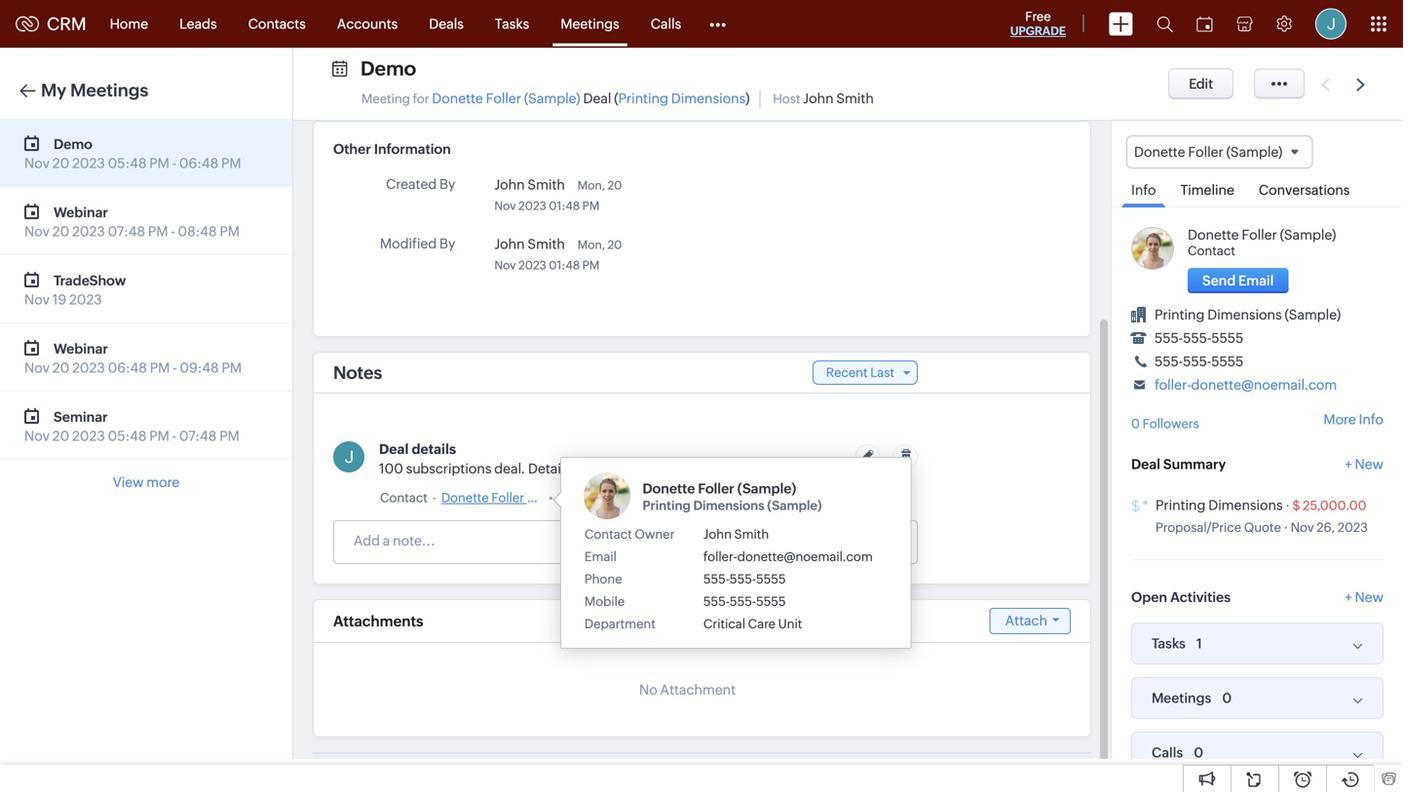 Task type: locate. For each thing, give the bounding box(es) containing it.
(sample) down donette foller (sample) contact
[[1285, 307, 1341, 323]]

2023 inside webinar nov 20 2023 07:48 pm - 08:48 pm
[[72, 224, 105, 239]]

1 vertical spatial webinar
[[54, 341, 108, 357]]

01:48 for created by
[[549, 199, 580, 212]]

info
[[1132, 182, 1156, 198], [1359, 412, 1384, 427]]

by right the modified
[[440, 236, 455, 251]]

0 horizontal spatial calls
[[651, 16, 682, 32]]

1 vertical spatial +
[[1345, 590, 1353, 605]]

• right note
[[628, 491, 633, 505]]

1 horizontal spatial printing dimensions link
[[1156, 498, 1283, 513]]

accounts link
[[321, 0, 414, 47]]

0 vertical spatial 06:48
[[179, 155, 219, 171]]

- for 08:48
[[171, 224, 175, 239]]

06:48 inside demo nov 20 2023 05:48 pm - 06:48 pm
[[179, 155, 219, 171]]

2 • from the left
[[628, 491, 633, 505]]

donette foller (sample)
[[1135, 144, 1283, 160]]

5555
[[1212, 331, 1244, 346], [1212, 354, 1244, 370], [756, 572, 786, 587], [756, 595, 786, 609]]

info left "timeline"
[[1132, 182, 1156, 198]]

1 vertical spatial contact
[[380, 491, 428, 505]]

1 horizontal spatial contact
[[585, 527, 632, 542]]

contact down "timeline"
[[1188, 244, 1236, 258]]

0 vertical spatial mon,
[[578, 179, 605, 192]]

05:48 up view on the bottom of the page
[[108, 428, 147, 444]]

0 vertical spatial + new
[[1345, 457, 1384, 472]]

1 vertical spatial new
[[1355, 590, 1384, 605]]

by right created
[[440, 176, 455, 192]]

2 webinar from the top
[[54, 341, 108, 357]]

john right by
[[759, 491, 787, 505]]

20 inside demo nov 20 2023 05:48 pm - 06:48 pm
[[52, 155, 69, 171]]

1 mon, 20 nov 2023 01:48 pm from the top
[[494, 179, 622, 212]]

info right the "more" at bottom right
[[1359, 412, 1384, 427]]

(sample) down details
[[527, 491, 579, 505]]

donette@noemail.com
[[1192, 377, 1337, 393], [738, 550, 873, 564]]

· right quote
[[1284, 521, 1288, 535]]

mon, 20 nov 2023 01:48 pm
[[494, 179, 622, 212], [494, 238, 622, 272]]

1 horizontal spatial demo
[[361, 58, 416, 80]]

donette inside 'donette foller (sample)' field
[[1135, 144, 1186, 160]]

100
[[379, 461, 403, 477]]

john down 'donette foller (sample) printing dimensions (sample)' at bottom
[[704, 527, 732, 542]]

2 mon, 20 nov 2023 01:48 pm from the top
[[494, 238, 622, 272]]

tradeshow
[[54, 273, 126, 289]]

1 vertical spatial 01:48
[[549, 259, 580, 272]]

1 horizontal spatial meetings
[[561, 16, 620, 32]]

foller inside donette foller (sample) contact
[[1242, 227, 1278, 243]]

create menu image
[[1109, 12, 1134, 36]]

donette down sent
[[643, 481, 695, 497]]

calls
[[651, 16, 682, 32], [1152, 745, 1183, 761]]

2 05:48 from the top
[[108, 428, 147, 444]]

john
[[803, 91, 834, 106], [494, 177, 525, 192], [494, 236, 525, 252], [759, 491, 787, 505], [704, 527, 732, 542]]

1 vertical spatial + new
[[1345, 590, 1384, 605]]

mon, 20 nov 2023 01:48 pm for modified by
[[494, 238, 622, 272]]

1 vertical spatial mon, 20 nov 2023 01:48 pm
[[494, 238, 622, 272]]

0 vertical spatial tasks
[[495, 16, 530, 32]]

donette up info link
[[1135, 144, 1186, 160]]

notes
[[333, 363, 382, 383]]

information
[[374, 141, 451, 157]]

2 horizontal spatial 0
[[1223, 691, 1232, 706]]

host john smith
[[773, 91, 874, 106]]

more
[[1324, 412, 1356, 427]]

(sample)
[[524, 91, 581, 106], [1227, 144, 1283, 160], [1280, 227, 1337, 243], [1285, 307, 1341, 323], [738, 481, 797, 497], [527, 491, 579, 505], [767, 499, 822, 513]]

nov
[[24, 155, 50, 171], [494, 199, 516, 212], [24, 224, 50, 239], [494, 259, 516, 272], [24, 292, 50, 308], [24, 360, 50, 376], [24, 428, 50, 444], [660, 491, 683, 505], [1291, 521, 1315, 535]]

last
[[871, 366, 895, 380]]

open activities
[[1132, 590, 1231, 605]]

mon,
[[578, 179, 605, 192], [578, 238, 605, 251]]

more info link
[[1324, 412, 1384, 427]]

deal inside deal details 100 subscriptions deal. details has been sent
[[379, 442, 409, 457]]

nov inside printing dimensions · $ 25,000.00 proposal/price quote · nov 26, 2023
[[1291, 521, 1315, 535]]

foller- down 'donette foller (sample) printing dimensions (sample)' at bottom
[[704, 550, 738, 564]]

mobile
[[585, 595, 625, 609]]

1 mon, from the top
[[578, 179, 605, 192]]

0 vertical spatial foller-donette@noemail.com
[[1155, 377, 1337, 393]]

1 vertical spatial calls
[[1152, 745, 1183, 761]]

demo for demo nov 20 2023 05:48 pm - 06:48 pm
[[54, 136, 92, 152]]

0 vertical spatial 05:48
[[108, 155, 147, 171]]

555-
[[1155, 331, 1183, 346], [1183, 331, 1212, 346], [1155, 354, 1183, 370], [1183, 354, 1212, 370], [704, 572, 730, 587], [730, 572, 756, 587], [704, 595, 730, 609], [730, 595, 756, 609]]

nov inside "webinar nov 20 2023 06:48 pm - 09:48 pm"
[[24, 360, 50, 376]]

(sample) down conversations
[[1280, 227, 1337, 243]]

contact up email at the bottom of page
[[585, 527, 632, 542]]

1 horizontal spatial foller-
[[1155, 377, 1192, 393]]

(sample) right nov 20 2023
[[738, 481, 797, 497]]

john smith
[[494, 177, 565, 192], [494, 236, 565, 252], [704, 527, 769, 542]]

0 horizontal spatial •
[[549, 491, 553, 505]]

deal up 100
[[379, 442, 409, 457]]

20 inside seminar nov 20 2023 05:48 pm - 07:48 pm
[[52, 428, 69, 444]]

2 horizontal spatial contact
[[1188, 244, 1236, 258]]

tasks
[[495, 16, 530, 32], [1152, 636, 1186, 652]]

1 horizontal spatial 06:48
[[179, 155, 219, 171]]

05:48 for demo
[[108, 155, 147, 171]]

05:48 inside demo nov 20 2023 05:48 pm - 06:48 pm
[[108, 155, 147, 171]]

1 01:48 from the top
[[549, 199, 580, 212]]

0 horizontal spatial 06:48
[[108, 360, 147, 376]]

tasks left "1"
[[1152, 636, 1186, 652]]

1 vertical spatial 05:48
[[108, 428, 147, 444]]

2 mon, from the top
[[578, 238, 605, 251]]

1 by from the top
[[440, 176, 455, 192]]

1 new from the top
[[1355, 457, 1384, 472]]

0 vertical spatial foller-
[[1155, 377, 1192, 393]]

0 horizontal spatial deal
[[379, 442, 409, 457]]

meetings down "1"
[[1152, 691, 1212, 706]]

0 horizontal spatial tasks
[[495, 16, 530, 32]]

no
[[639, 682, 658, 698]]

0 horizontal spatial meetings
[[70, 80, 148, 100]]

tasks right 'deals' link
[[495, 16, 530, 32]]

logo image
[[16, 16, 39, 32]]

20 inside webinar nov 20 2023 07:48 pm - 08:48 pm
[[52, 224, 69, 239]]

0 vertical spatial donette@noemail.com
[[1192, 377, 1337, 393]]

05:48 inside seminar nov 20 2023 05:48 pm - 07:48 pm
[[108, 428, 147, 444]]

mon, for created by
[[578, 179, 605, 192]]

1 horizontal spatial calls
[[1152, 745, 1183, 761]]

06:48
[[179, 155, 219, 171], [108, 360, 147, 376]]

0 horizontal spatial 07:48
[[108, 224, 145, 239]]

· left $
[[1286, 499, 1290, 513]]

1 vertical spatial donette@noemail.com
[[738, 550, 873, 564]]

contacts
[[248, 16, 306, 32]]

0 followers
[[1132, 417, 1200, 431]]

printing dimensions link up the proposal/price
[[1156, 498, 1283, 513]]

create menu element
[[1097, 0, 1145, 47]]

deal left (
[[583, 91, 612, 106]]

1 vertical spatial printing dimensions link
[[1156, 498, 1283, 513]]

dimensions
[[671, 91, 746, 106], [1208, 307, 1282, 323], [1209, 498, 1283, 513], [694, 499, 765, 513]]

foller left by
[[698, 481, 735, 497]]

$
[[1293, 499, 1301, 513]]

07:48
[[108, 224, 145, 239], [179, 428, 217, 444]]

webinar down 19
[[54, 341, 108, 357]]

(sample) inside field
[[1227, 144, 1283, 160]]

deal down 0 followers
[[1132, 457, 1161, 472]]

summary
[[1164, 457, 1226, 472]]

john right host
[[803, 91, 834, 106]]

- for 07:48
[[172, 428, 176, 444]]

meetings right 'my'
[[70, 80, 148, 100]]

foller down conversations
[[1242, 227, 1278, 243]]

webinar inside webinar nov 20 2023 07:48 pm - 08:48 pm
[[54, 205, 108, 220]]

0 horizontal spatial info
[[1132, 182, 1156, 198]]

07:48 inside seminar nov 20 2023 05:48 pm - 07:48 pm
[[179, 428, 217, 444]]

06:48 up seminar nov 20 2023 05:48 pm - 07:48 pm
[[108, 360, 147, 376]]

0 vertical spatial meetings
[[561, 16, 620, 32]]

555-555-5555
[[1155, 331, 1244, 346], [1155, 354, 1244, 370], [704, 572, 786, 587], [704, 595, 786, 609]]

printing up foller-donette@noemail.com link
[[1155, 307, 1205, 323]]

0 vertical spatial 0
[[1132, 417, 1140, 431]]

1 vertical spatial 07:48
[[179, 428, 217, 444]]

webinar inside "webinar nov 20 2023 06:48 pm - 09:48 pm"
[[54, 341, 108, 357]]

(sample) left (
[[524, 91, 581, 106]]

created by
[[386, 176, 455, 192]]

0 vertical spatial calls
[[651, 16, 682, 32]]

0 horizontal spatial contact
[[380, 491, 428, 505]]

1 • from the left
[[549, 491, 553, 505]]

webinar nov 20 2023 06:48 pm - 09:48 pm
[[24, 341, 242, 376]]

05:48
[[108, 155, 147, 171], [108, 428, 147, 444]]

2023
[[72, 155, 105, 171], [519, 199, 547, 212], [72, 224, 105, 239], [519, 259, 547, 272], [69, 292, 102, 308], [72, 360, 105, 376], [72, 428, 105, 444], [704, 491, 735, 505], [1338, 521, 1368, 535]]

donette@noemail.com down by john smith
[[738, 550, 873, 564]]

+ up 25,000.00
[[1345, 457, 1353, 472]]

printing up owner
[[643, 499, 691, 513]]

foller for donette foller (sample)
[[1189, 144, 1224, 160]]

07:48 up tradeshow
[[108, 224, 145, 239]]

2 01:48 from the top
[[549, 259, 580, 272]]

foller inside 'donette foller (sample) printing dimensions (sample)'
[[698, 481, 735, 497]]

+ new down more info
[[1345, 457, 1384, 472]]

foller for donette foller (sample) printing dimensions (sample)
[[698, 481, 735, 497]]

mon, 20 nov 2023 01:48 pm for created by
[[494, 179, 622, 212]]

foller-donette@noemail.com down by john smith
[[704, 550, 873, 564]]

donette inside donette foller (sample) contact
[[1188, 227, 1239, 243]]

followers
[[1143, 417, 1200, 431]]

1 vertical spatial demo
[[54, 136, 92, 152]]

0 vertical spatial 01:48
[[549, 199, 580, 212]]

contact owner
[[585, 527, 675, 542]]

0 vertical spatial 07:48
[[108, 224, 145, 239]]

1 vertical spatial mon,
[[578, 238, 605, 251]]

- left 08:48
[[171, 224, 175, 239]]

0 vertical spatial mon, 20 nov 2023 01:48 pm
[[494, 179, 622, 212]]

- up webinar nov 20 2023 07:48 pm - 08:48 pm
[[172, 155, 176, 171]]

search image
[[1157, 16, 1174, 32]]

webinar
[[54, 205, 108, 220], [54, 341, 108, 357]]

department
[[585, 617, 656, 632]]

printing up the proposal/price
[[1156, 498, 1206, 513]]

2 vertical spatial contact
[[585, 527, 632, 542]]

webinar up tradeshow
[[54, 205, 108, 220]]

foller down deal.
[[492, 491, 524, 505]]

demo inside demo nov 20 2023 05:48 pm - 06:48 pm
[[54, 136, 92, 152]]

meetings
[[561, 16, 620, 32], [70, 80, 148, 100], [1152, 691, 1212, 706]]

1 horizontal spatial tasks
[[1152, 636, 1186, 652]]

1 05:48 from the top
[[108, 155, 147, 171]]

foller- up followers
[[1155, 377, 1192, 393]]

1 vertical spatial foller-
[[704, 550, 738, 564]]

printing inside printing dimensions · $ 25,000.00 proposal/price quote · nov 26, 2023
[[1156, 498, 1206, 513]]

add note link
[[563, 488, 619, 508]]

2 + new from the top
[[1345, 590, 1384, 605]]

deal.
[[494, 461, 525, 477]]

contact down 100
[[380, 491, 428, 505]]

1 vertical spatial by
[[440, 236, 455, 251]]

foller-donette@noemail.com down printing dimensions (sample)
[[1155, 377, 1337, 393]]

printing
[[619, 91, 669, 106], [1155, 307, 1205, 323], [1156, 498, 1206, 513], [643, 499, 691, 513]]

Donette Foller (Sample) field
[[1127, 135, 1313, 169]]

crm link
[[16, 14, 86, 34]]

donette inside 'donette foller (sample) printing dimensions (sample)'
[[643, 481, 695, 497]]

1 vertical spatial john smith
[[494, 236, 565, 252]]

0 vertical spatial +
[[1345, 457, 1353, 472]]

0 vertical spatial demo
[[361, 58, 416, 80]]

+
[[1345, 457, 1353, 472], [1345, 590, 1353, 605]]

1 vertical spatial foller-donette@noemail.com
[[704, 550, 873, 564]]

0 horizontal spatial printing dimensions link
[[619, 91, 746, 106]]

by for created by
[[440, 176, 455, 192]]

05:48 up webinar nov 20 2023 07:48 pm - 08:48 pm
[[108, 155, 147, 171]]

demo
[[361, 58, 416, 80], [54, 136, 92, 152]]

2 by from the top
[[440, 236, 455, 251]]

06:48 up 08:48
[[179, 155, 219, 171]]

- left 09:48
[[173, 360, 177, 376]]

john right created by
[[494, 177, 525, 192]]

donette for donette foller (sample) printing dimensions (sample)
[[643, 481, 695, 497]]

foller up timeline link
[[1189, 144, 1224, 160]]

0 vertical spatial contact
[[1188, 244, 1236, 258]]

0 vertical spatial info
[[1132, 182, 1156, 198]]

0 horizontal spatial 0
[[1132, 417, 1140, 431]]

)
[[746, 91, 750, 106]]

for
[[413, 92, 429, 106]]

- inside webinar nov 20 2023 07:48 pm - 08:48 pm
[[171, 224, 175, 239]]

2 vertical spatial 0
[[1194, 745, 1204, 761]]

1 horizontal spatial info
[[1359, 412, 1384, 427]]

foller inside field
[[1189, 144, 1224, 160]]

+ new down 25,000.00
[[1345, 590, 1384, 605]]

donette down "timeline"
[[1188, 227, 1239, 243]]

nov inside webinar nov 20 2023 07:48 pm - 08:48 pm
[[24, 224, 50, 239]]

06:48 inside "webinar nov 20 2023 06:48 pm - 09:48 pm"
[[108, 360, 147, 376]]

john smith for created by
[[494, 177, 565, 192]]

- inside demo nov 20 2023 05:48 pm - 06:48 pm
[[172, 155, 176, 171]]

modified by
[[380, 236, 455, 251]]

0 horizontal spatial foller-
[[704, 550, 738, 564]]

1 horizontal spatial 07:48
[[179, 428, 217, 444]]

- inside seminar nov 20 2023 05:48 pm - 07:48 pm
[[172, 428, 176, 444]]

05:48 for seminar
[[108, 428, 147, 444]]

donette@noemail.com down printing dimensions (sample)
[[1192, 377, 1337, 393]]

meeting for donette foller (sample) deal ( printing dimensions )
[[362, 91, 750, 106]]

• left add
[[549, 491, 553, 505]]

1 vertical spatial 0
[[1223, 691, 1232, 706]]

- inside "webinar nov 20 2023 06:48 pm - 09:48 pm"
[[173, 360, 177, 376]]

2 horizontal spatial meetings
[[1152, 691, 1212, 706]]

2 horizontal spatial deal
[[1132, 457, 1161, 472]]

- up more
[[172, 428, 176, 444]]

nov inside seminar nov 20 2023 05:48 pm - 07:48 pm
[[24, 428, 50, 444]]

0 vertical spatial new
[[1355, 457, 1384, 472]]

1 webinar from the top
[[54, 205, 108, 220]]

0 vertical spatial john smith
[[494, 177, 565, 192]]

(sample) right by
[[767, 499, 822, 513]]

1 horizontal spatial foller-donette@noemail.com
[[1155, 377, 1337, 393]]

profile element
[[1304, 0, 1359, 47]]

Other Modules field
[[697, 8, 739, 39]]

2023 inside seminar nov 20 2023 05:48 pm - 07:48 pm
[[72, 428, 105, 444]]

0 vertical spatial by
[[440, 176, 455, 192]]

donette
[[432, 91, 483, 106], [1135, 144, 1186, 160], [1188, 227, 1239, 243], [643, 481, 695, 497], [441, 491, 489, 505]]

printing down calls link
[[619, 91, 669, 106]]

07:48 up more
[[179, 428, 217, 444]]

new
[[1355, 457, 1384, 472], [1355, 590, 1384, 605]]

+ down 25,000.00
[[1345, 590, 1353, 605]]

foller
[[486, 91, 521, 106], [1189, 144, 1224, 160], [1242, 227, 1278, 243], [698, 481, 735, 497], [492, 491, 524, 505]]

foller-
[[1155, 377, 1192, 393], [704, 550, 738, 564]]

leads link
[[164, 0, 233, 47]]

1 vertical spatial 06:48
[[108, 360, 147, 376]]

meetings left calls link
[[561, 16, 620, 32]]

None button
[[1169, 68, 1234, 99], [1188, 268, 1289, 294], [1169, 68, 1234, 99], [1188, 268, 1289, 294]]

demo up meeting
[[361, 58, 416, 80]]

0 vertical spatial webinar
[[54, 205, 108, 220]]

contact inside donette foller (sample) contact
[[1188, 244, 1236, 258]]

1 horizontal spatial donette@noemail.com
[[1192, 377, 1337, 393]]

nov inside demo nov 20 2023 05:48 pm - 06:48 pm
[[24, 155, 50, 171]]

+ new
[[1345, 457, 1384, 472], [1345, 590, 1384, 605]]

1 horizontal spatial 0
[[1194, 745, 1204, 761]]

2023 inside printing dimensions · $ 25,000.00 proposal/price quote · nov 26, 2023
[[1338, 521, 1368, 535]]

demo down 'my'
[[54, 136, 92, 152]]

1 horizontal spatial •
[[628, 491, 633, 505]]

deal
[[583, 91, 612, 106], [379, 442, 409, 457], [1132, 457, 1161, 472]]

smith
[[837, 91, 874, 106], [528, 177, 565, 192], [528, 236, 565, 252], [790, 491, 824, 505], [734, 527, 769, 542]]

more
[[146, 475, 180, 490]]

1 vertical spatial tasks
[[1152, 636, 1186, 652]]

0 horizontal spatial demo
[[54, 136, 92, 152]]

- for 06:48
[[172, 155, 176, 171]]

1 vertical spatial ·
[[1284, 521, 1288, 535]]

by
[[739, 491, 754, 505]]

(sample) up timeline link
[[1227, 144, 1283, 160]]

foller for donette foller (sample) contact
[[1242, 227, 1278, 243]]

crm
[[47, 14, 86, 34]]

printing dimensions link down calls link
[[619, 91, 746, 106]]

by for modified by
[[440, 236, 455, 251]]



Task type: describe. For each thing, give the bounding box(es) containing it.
tasks link
[[479, 0, 545, 47]]

activities
[[1171, 590, 1231, 605]]

seminar nov 20 2023 05:48 pm - 07:48 pm
[[24, 409, 240, 444]]

timeline
[[1181, 182, 1235, 198]]

critical
[[704, 617, 746, 632]]

1
[[1197, 636, 1202, 652]]

attachment
[[660, 682, 736, 698]]

2 + from the top
[[1345, 590, 1353, 605]]

john smith for modified by
[[494, 236, 565, 252]]

contact - donette foller (sample)
[[380, 491, 579, 505]]

0 horizontal spatial foller-donette@noemail.com
[[704, 550, 873, 564]]

leads
[[179, 16, 217, 32]]

home
[[110, 16, 148, 32]]

attach
[[1005, 613, 1048, 629]]

add
[[563, 491, 588, 505]]

demo for demo
[[361, 58, 416, 80]]

details
[[528, 461, 571, 477]]

dimensions inside printing dimensions · $ 25,000.00 proposal/price quote · nov 26, 2023
[[1209, 498, 1283, 513]]

been
[[599, 461, 631, 477]]

by john smith
[[739, 491, 824, 505]]

previous record image
[[1322, 78, 1331, 91]]

proposal/price
[[1156, 521, 1242, 535]]

details
[[412, 442, 456, 457]]

Add a note... field
[[334, 531, 916, 551]]

meeting
[[362, 92, 410, 106]]

printing inside 'donette foller (sample) printing dimensions (sample)'
[[643, 499, 691, 513]]

my meetings
[[41, 80, 148, 100]]

donette for donette foller (sample) contact
[[1188, 227, 1239, 243]]

deal for deal details 100 subscriptions deal. details has been sent
[[379, 442, 409, 457]]

my
[[41, 80, 66, 100]]

donette right the for
[[432, 91, 483, 106]]

critical care unit
[[704, 617, 802, 632]]

timeline link
[[1171, 169, 1245, 207]]

1 vertical spatial info
[[1359, 412, 1384, 427]]

0 vertical spatial printing dimensions link
[[619, 91, 746, 106]]

upgrade
[[1011, 24, 1066, 38]]

01:48 for modified by
[[549, 259, 580, 272]]

free upgrade
[[1011, 9, 1066, 38]]

webinar for 06:48
[[54, 341, 108, 357]]

owner
[[635, 527, 675, 542]]

webinar for 07:48
[[54, 205, 108, 220]]

1 + new from the top
[[1345, 457, 1384, 472]]

19
[[52, 292, 66, 308]]

• add note •
[[549, 491, 633, 505]]

email
[[585, 550, 617, 564]]

attachments
[[333, 613, 423, 630]]

donette foller (sample) printing dimensions (sample)
[[643, 481, 822, 513]]

mon, for modified by
[[578, 238, 605, 251]]

donette foller (sample) link down sent
[[643, 481, 797, 497]]

note
[[590, 491, 619, 505]]

phone
[[585, 572, 622, 587]]

donette foller (sample) link down conversations
[[1188, 227, 1337, 243]]

0 for meetings
[[1223, 691, 1232, 706]]

created
[[386, 176, 437, 192]]

0 for calls
[[1194, 745, 1204, 761]]

info link
[[1122, 169, 1166, 208]]

more info
[[1324, 412, 1384, 427]]

john right "modified by"
[[494, 236, 525, 252]]

deals
[[429, 16, 464, 32]]

profile image
[[1316, 8, 1347, 39]]

free
[[1026, 9, 1051, 24]]

search element
[[1145, 0, 1185, 48]]

calls link
[[635, 0, 697, 47]]

seminar
[[54, 409, 108, 425]]

07:48 inside webinar nov 20 2023 07:48 pm - 08:48 pm
[[108, 224, 145, 239]]

conversations link
[[1249, 169, 1360, 207]]

2 new from the top
[[1355, 590, 1384, 605]]

recent last
[[826, 366, 895, 380]]

tradeshow nov 19 2023
[[24, 273, 126, 308]]

1 horizontal spatial deal
[[583, 91, 612, 106]]

next record image
[[1357, 78, 1369, 91]]

other information
[[333, 141, 451, 157]]

view
[[113, 475, 144, 490]]

2023 inside tradeshow nov 19 2023
[[69, 292, 102, 308]]

sent
[[634, 461, 661, 477]]

09:48
[[180, 360, 219, 376]]

deal for deal summary
[[1132, 457, 1161, 472]]

0 horizontal spatial donette@noemail.com
[[738, 550, 873, 564]]

calendar image
[[1197, 16, 1213, 32]]

has
[[574, 461, 596, 477]]

care
[[748, 617, 776, 632]]

open
[[1132, 590, 1168, 605]]

printing dimensions · $ 25,000.00 proposal/price quote · nov 26, 2023
[[1156, 498, 1368, 535]]

- for 09:48
[[173, 360, 177, 376]]

host
[[773, 92, 801, 106]]

accounts
[[337, 16, 398, 32]]

contact for contact owner
[[585, 527, 632, 542]]

1 + from the top
[[1345, 457, 1353, 472]]

view more
[[113, 475, 180, 490]]

foller-donette@noemail.com link
[[1155, 377, 1337, 393]]

0 vertical spatial ·
[[1286, 499, 1290, 513]]

deal summary
[[1132, 457, 1226, 472]]

donette down subscriptions
[[441, 491, 489, 505]]

attach link
[[990, 608, 1071, 635]]

08:48
[[178, 224, 217, 239]]

home link
[[94, 0, 164, 47]]

contact for contact - donette foller (sample)
[[380, 491, 428, 505]]

+ new link
[[1345, 457, 1384, 482]]

- down subscriptions
[[433, 491, 437, 505]]

2 vertical spatial meetings
[[1152, 691, 1212, 706]]

20 inside "webinar nov 20 2023 06:48 pm - 09:48 pm"
[[52, 360, 69, 376]]

contacts link
[[233, 0, 321, 47]]

printing dimensions (sample)
[[1155, 307, 1341, 323]]

other
[[333, 141, 371, 157]]

dimensions inside 'donette foller (sample) printing dimensions (sample)'
[[694, 499, 765, 513]]

conversations
[[1259, 182, 1350, 198]]

donette foller (sample) link down tasks link
[[432, 91, 581, 106]]

donette for donette foller (sample)
[[1135, 144, 1186, 160]]

2 vertical spatial john smith
[[704, 527, 769, 542]]

nov 20 2023
[[660, 491, 735, 505]]

printing dimensions (sample) link
[[1155, 307, 1341, 323]]

26,
[[1317, 521, 1335, 535]]

quote
[[1244, 521, 1282, 535]]

unit
[[778, 617, 802, 632]]

deals link
[[414, 0, 479, 47]]

25,000.00
[[1303, 499, 1367, 513]]

meetings link
[[545, 0, 635, 47]]

demo nov 20 2023 05:48 pm - 06:48 pm
[[24, 136, 241, 171]]

foller down tasks link
[[486, 91, 521, 106]]

2023 inside "webinar nov 20 2023 06:48 pm - 09:48 pm"
[[72, 360, 105, 376]]

deal details 100 subscriptions deal. details has been sent
[[379, 442, 661, 477]]

(
[[614, 91, 619, 106]]

(sample) inside donette foller (sample) contact
[[1280, 227, 1337, 243]]

no attachment
[[639, 682, 736, 698]]

nov inside tradeshow nov 19 2023
[[24, 292, 50, 308]]

modified
[[380, 236, 437, 251]]

2023 inside demo nov 20 2023 05:48 pm - 06:48 pm
[[72, 155, 105, 171]]

donette foller (sample) link down deal.
[[441, 488, 579, 508]]

1 vertical spatial meetings
[[70, 80, 148, 100]]

donette foller (sample) contact
[[1188, 227, 1337, 258]]

webinar nov 20 2023 07:48 pm - 08:48 pm
[[24, 205, 240, 239]]

recent
[[826, 366, 868, 380]]



Task type: vqa. For each thing, say whether or not it's contained in the screenshot.


